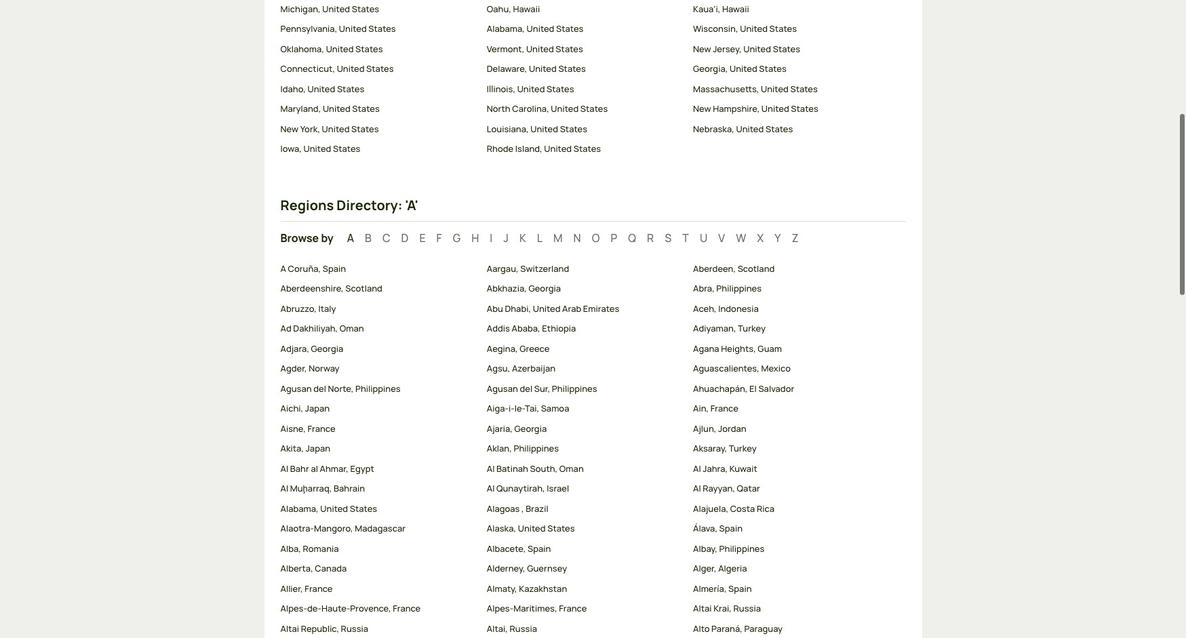 Task type: vqa. For each thing, say whether or not it's contained in the screenshot.
password field
no



Task type: describe. For each thing, give the bounding box(es) containing it.
alaotra-mangoro, madagascar link
[[281, 523, 476, 536]]

al
[[311, 463, 318, 475]]

philippines down agsu, azerbaijan link
[[552, 383, 597, 395]]

turkey for adiyaman, turkey
[[738, 323, 766, 335]]

ahuachapán, el salvador
[[693, 383, 795, 395]]

aguascalientes, mexico
[[693, 363, 791, 375]]

v link
[[719, 231, 725, 246]]

russia for altai krai, russia
[[734, 603, 761, 615]]

maryland,
[[281, 103, 321, 115]]

states for the delaware, united states link
[[559, 63, 586, 75]]

abkhazia,
[[487, 282, 527, 295]]

alberta, canada
[[281, 563, 347, 575]]

al for al batinah south, oman
[[487, 463, 495, 475]]

spain up the aberdeenshire, scotland
[[323, 262, 346, 275]]

new jersey, united states
[[693, 43, 801, 55]]

albacete,
[[487, 543, 526, 555]]

'a'
[[405, 196, 419, 214]]

aberdeen, scotland link
[[693, 262, 889, 276]]

georgia, united states
[[693, 63, 787, 75]]

alto
[[693, 623, 710, 635]]

france for ain, france
[[711, 403, 739, 415]]

romania
[[303, 543, 339, 555]]

al qunaytirah, israel link
[[487, 483, 683, 496]]

united for the left the alabama, united states link
[[320, 503, 348, 515]]

c
[[383, 231, 390, 246]]

i-
[[509, 403, 515, 415]]

alberta, canada link
[[281, 563, 476, 576]]

1 horizontal spatial russia
[[510, 623, 537, 635]]

almaty, kazakhstan
[[487, 583, 567, 595]]

spain for álava, spain
[[720, 523, 743, 535]]

adjara,
[[281, 343, 309, 355]]

al for al muḩarraq, bahrain
[[281, 483, 288, 495]]

mangoro,
[[314, 523, 353, 535]]

states down massachusetts, united states link
[[791, 103, 819, 115]]

jersey,
[[713, 43, 742, 55]]

0 horizontal spatial alabama, united states link
[[281, 503, 476, 516]]

j link
[[504, 231, 509, 246]]

alagoas , brazil link
[[487, 503, 683, 516]]

alpes- for de-
[[281, 603, 307, 615]]

del for norte,
[[314, 383, 326, 395]]

vermont, united states
[[487, 43, 583, 55]]

oklahoma, united states
[[281, 43, 383, 55]]

agusan del norte, philippines link
[[281, 383, 476, 396]]

albay, philippines
[[693, 543, 765, 555]]

massachusetts,
[[693, 83, 759, 95]]

q link
[[628, 231, 636, 246]]

h link
[[472, 231, 479, 246]]

alto paraná, paraguay link
[[693, 623, 889, 636]]

aiga-i-le-tai, samoa
[[487, 403, 570, 415]]

0 vertical spatial alabama, united states link
[[487, 23, 683, 36]]

italy
[[318, 303, 336, 315]]

turkey for aksaray, turkey
[[729, 443, 757, 455]]

rhode island, united states
[[487, 143, 601, 155]]

aksaray, turkey
[[693, 443, 757, 455]]

france down allier, france link
[[393, 603, 421, 615]]

agusan for agusan del norte, philippines
[[281, 383, 312, 395]]

ahmar,
[[320, 463, 349, 475]]

united for massachusetts, united states link
[[761, 83, 789, 95]]

al bahr al ahmar, egypt link
[[281, 463, 476, 476]]

states for connecticut, united states link
[[366, 63, 394, 75]]

united for the top the alabama, united states link
[[527, 23, 555, 35]]

ad dakhiliyah, oman
[[281, 323, 364, 335]]

r
[[647, 231, 654, 246]]

muḩarraq,
[[290, 483, 332, 495]]

maritimes,
[[514, 603, 557, 615]]

united for maryland, united states link
[[323, 103, 351, 115]]

south,
[[530, 463, 558, 475]]

agder, norway
[[281, 363, 340, 375]]

al for al rayyan, qatar
[[693, 483, 701, 495]]

i
[[490, 231, 493, 246]]

georgia for ajaria, georgia
[[515, 423, 547, 435]]

w link
[[736, 231, 747, 246]]

states down the wisconsin, united states link
[[773, 43, 801, 55]]

alabama, united states for the left the alabama, united states link
[[281, 503, 377, 515]]

connecticut, united states
[[281, 63, 394, 75]]

united up ethiopia
[[533, 303, 561, 315]]

altai republic, russia link
[[281, 623, 476, 636]]

aargau, switzerland
[[487, 262, 569, 275]]

alger, algeria
[[693, 563, 747, 575]]

al batinah south, oman link
[[487, 463, 683, 476]]

aegina,
[[487, 343, 518, 355]]

massachusetts, united states
[[693, 83, 818, 95]]

b link
[[365, 231, 372, 246]]

japan for aichi, japan
[[305, 403, 330, 415]]

carolina,
[[512, 103, 549, 115]]

l link
[[537, 231, 543, 246]]

states for the wisconsin, united states link
[[770, 23, 797, 35]]

philippines for aklan, philippines
[[514, 443, 559, 455]]

louisiana, united states
[[487, 123, 588, 135]]

new for new york, united states
[[281, 123, 299, 135]]

allier,
[[281, 583, 303, 595]]

m
[[554, 231, 563, 246]]

france down almaty, kazakhstan link
[[559, 603, 587, 615]]

united for the nebraska, united states link
[[736, 123, 764, 135]]

philippines for albay, philippines
[[719, 543, 765, 555]]

samoa
[[541, 403, 570, 415]]

almería, spain
[[693, 583, 752, 595]]

ain, france
[[693, 403, 739, 415]]

al jahra, kuwait
[[693, 463, 758, 475]]

al for al bahr al ahmar, egypt
[[281, 463, 288, 475]]

agusan for agusan del sur, philippines
[[487, 383, 518, 395]]

pennsylvania,
[[281, 23, 337, 35]]

regions directory: 'a'
[[281, 196, 419, 214]]

directory:
[[337, 196, 403, 214]]

altai krai, russia
[[693, 603, 761, 615]]

ajaria,
[[487, 423, 513, 435]]

albay,
[[693, 543, 718, 555]]

alaska, united states link
[[487, 523, 683, 536]]

united for oklahoma, united states link
[[326, 43, 354, 55]]

kaua'i, hawaii
[[693, 3, 749, 15]]

alberta,
[[281, 563, 313, 575]]

states for michigan, united states link
[[352, 3, 379, 15]]

states for the top the alabama, united states link
[[556, 23, 584, 35]]

aberdeenshire,
[[281, 282, 344, 295]]

le-
[[515, 403, 525, 415]]

alabama, for the left the alabama, united states link
[[281, 503, 319, 515]]

brazil
[[526, 503, 549, 515]]

united for georgia, united states link
[[730, 63, 758, 75]]

regions
[[281, 196, 334, 214]]

spain for albacete, spain
[[528, 543, 551, 555]]

russia for altai republic, russia
[[341, 623, 368, 635]]

alajuela, costa rica
[[693, 503, 775, 515]]

oahu, hawaii link
[[487, 3, 683, 16]]

new for new jersey, united states
[[693, 43, 711, 55]]

adjara, georgia
[[281, 343, 343, 355]]

d link
[[401, 231, 409, 246]]

alaotra-mangoro, madagascar
[[281, 523, 406, 535]]



Task type: locate. For each thing, give the bounding box(es) containing it.
alabama, up vermont,
[[487, 23, 525, 35]]

1 vertical spatial alabama, united states link
[[281, 503, 476, 516]]

0 horizontal spatial a
[[281, 262, 286, 275]]

i link
[[490, 231, 493, 246]]

a for a coruña, spain
[[281, 262, 286, 275]]

alabama, united states up vermont, united states
[[487, 23, 584, 35]]

alabama, united states for the top the alabama, united states link
[[487, 23, 584, 35]]

a link
[[344, 231, 354, 246]]

scotland for aberdeenshire, scotland
[[346, 282, 383, 295]]

1 horizontal spatial alabama,
[[487, 23, 525, 35]]

states down "oahu, hawaii" link
[[556, 23, 584, 35]]

agana heights, guam link
[[693, 343, 889, 356]]

adiyaman, turkey
[[693, 323, 766, 335]]

provence,
[[350, 603, 391, 615]]

alger, algeria link
[[693, 563, 889, 576]]

states down illinois, united states link
[[581, 103, 608, 115]]

georgia for abkhazia, georgia
[[529, 282, 561, 295]]

united for michigan, united states link
[[322, 3, 350, 15]]

philippines up indonesia
[[717, 282, 762, 295]]

al for al qunaytirah, israel
[[487, 483, 495, 495]]

al for al jahra, kuwait
[[693, 463, 701, 475]]

scotland down a coruña, spain link
[[346, 282, 383, 295]]

aberdeenshire, scotland link
[[281, 282, 476, 296]]

1 vertical spatial scotland
[[346, 282, 383, 295]]

japan up al
[[306, 443, 330, 455]]

0 vertical spatial japan
[[305, 403, 330, 415]]

al left rayyan,
[[693, 483, 701, 495]]

0 vertical spatial turkey
[[738, 323, 766, 335]]

1 vertical spatial alabama,
[[281, 503, 319, 515]]

scotland down x link
[[738, 262, 775, 275]]

russia down maritimes,
[[510, 623, 537, 635]]

united down new hampshire, united states
[[736, 123, 764, 135]]

al muḩarraq, bahrain link
[[281, 483, 476, 496]]

united down brazil
[[518, 523, 546, 535]]

philippines up "al batinah south, oman" at the left bottom
[[514, 443, 559, 455]]

states down new hampshire, united states link
[[766, 123, 793, 135]]

al left the bahr in the left of the page
[[281, 463, 288, 475]]

states for illinois, united states link
[[547, 83, 574, 95]]

abu
[[487, 303, 503, 315]]

united up new york, united states
[[323, 103, 351, 115]]

salvador
[[759, 383, 795, 395]]

states down vermont, united states link
[[559, 63, 586, 75]]

states down connecticut, united states
[[337, 83, 365, 95]]

philippines for abra, philippines
[[717, 282, 762, 295]]

states for 'iowa, united states' link
[[333, 143, 361, 155]]

states down oklahoma, united states link
[[366, 63, 394, 75]]

1 vertical spatial altai
[[281, 623, 299, 635]]

0 vertical spatial scotland
[[738, 262, 775, 275]]

alpes-maritimes, france link
[[487, 603, 683, 616]]

al left 'muḩarraq,'
[[281, 483, 288, 495]]

0 vertical spatial altai
[[693, 603, 712, 615]]

2 horizontal spatial russia
[[734, 603, 761, 615]]

united up new jersey, united states
[[740, 23, 768, 35]]

del inside agusan del sur, philippines link
[[520, 383, 533, 395]]

aguascalientes,
[[693, 363, 760, 375]]

del inside 'agusan del norte, philippines' link
[[314, 383, 326, 395]]

1 vertical spatial georgia
[[311, 343, 343, 355]]

l
[[537, 231, 543, 246]]

el
[[750, 383, 757, 395]]

alpes- for maritimes,
[[487, 603, 514, 615]]

united for 'iowa, united states' link
[[304, 143, 331, 155]]

iowa, united states link
[[281, 143, 476, 156]]

browse by
[[281, 231, 334, 246]]

al up alagoas
[[487, 483, 495, 495]]

japan inside the aichi, japan link
[[305, 403, 330, 415]]

united up rhode island, united states
[[531, 123, 558, 135]]

0 vertical spatial alabama, united states
[[487, 23, 584, 35]]

united for connecticut, united states link
[[337, 63, 365, 75]]

0 horizontal spatial alabama, united states
[[281, 503, 377, 515]]

turkey up kuwait
[[729, 443, 757, 455]]

states up north carolina, united states
[[547, 83, 574, 95]]

al inside al bahr al ahmar, egypt link
[[281, 463, 288, 475]]

states down new york, united states
[[333, 143, 361, 155]]

almaty, kazakhstan link
[[487, 583, 683, 596]]

del left sur, at left bottom
[[520, 383, 533, 395]]

georgia down switzerland
[[529, 282, 561, 295]]

alabama, united states link up vermont, united states link
[[487, 23, 683, 36]]

united down york,
[[304, 143, 331, 155]]

france inside "link"
[[308, 423, 336, 435]]

1 vertical spatial a
[[281, 262, 286, 275]]

alba, romania
[[281, 543, 339, 555]]

oman down aklan, philippines link
[[560, 463, 584, 475]]

states down georgia, united states link
[[791, 83, 818, 95]]

united for vermont, united states link
[[526, 43, 554, 55]]

aberdeen, scotland
[[693, 262, 775, 275]]

2 vertical spatial georgia
[[515, 423, 547, 435]]

hawaii for kaua'i, hawaii
[[723, 3, 749, 15]]

alto paraná, paraguay
[[693, 623, 783, 635]]

0 horizontal spatial del
[[314, 383, 326, 395]]

1 hawaii from the left
[[513, 3, 540, 15]]

ajlun, jordan link
[[693, 423, 889, 436]]

delaware,
[[487, 63, 527, 75]]

illinois, united states
[[487, 83, 574, 95]]

united up carolina,
[[517, 83, 545, 95]]

1 horizontal spatial a
[[347, 231, 354, 246]]

1 horizontal spatial alabama, united states
[[487, 23, 584, 35]]

states for the louisiana, united states link
[[560, 123, 588, 135]]

akita, japan
[[281, 443, 330, 455]]

scotland for aberdeen, scotland
[[738, 262, 775, 275]]

aksaray,
[[693, 443, 727, 455]]

h
[[472, 231, 479, 246]]

s
[[665, 231, 672, 246]]

y link
[[775, 231, 781, 246]]

ain,
[[693, 403, 709, 415]]

albacete, spain
[[487, 543, 551, 555]]

agusan del sur, philippines link
[[487, 383, 683, 396]]

united for illinois, united states link
[[517, 83, 545, 95]]

ad
[[281, 323, 292, 335]]

spain for almería, spain
[[729, 583, 752, 595]]

1 vertical spatial japan
[[306, 443, 330, 455]]

agusan down agder,
[[281, 383, 312, 395]]

1 horizontal spatial scotland
[[738, 262, 775, 275]]

c link
[[383, 231, 390, 246]]

1 horizontal spatial alabama, united states link
[[487, 23, 683, 36]]

altai left republic,
[[281, 623, 299, 635]]

1 horizontal spatial alpes-
[[487, 603, 514, 615]]

france down ahuachapán,
[[711, 403, 739, 415]]

new york, united states
[[281, 123, 379, 135]]

aguascalientes, mexico link
[[693, 363, 889, 376]]

united up "mangoro,"
[[320, 503, 348, 515]]

1 vertical spatial oman
[[560, 463, 584, 475]]

0 horizontal spatial alabama,
[[281, 503, 319, 515]]

akita, japan link
[[281, 443, 476, 456]]

states for georgia, united states link
[[759, 63, 787, 75]]

united down the maryland, united states
[[322, 123, 350, 135]]

al inside al rayyan, qatar link
[[693, 483, 701, 495]]

alagoas
[[487, 503, 520, 515]]

georgia for adjara, georgia
[[311, 343, 343, 355]]

georgia down tai,
[[515, 423, 547, 435]]

e
[[420, 231, 426, 246]]

al muḩarraq, bahrain
[[281, 483, 365, 495]]

1 agusan from the left
[[281, 383, 312, 395]]

spain
[[323, 262, 346, 275], [720, 523, 743, 535], [528, 543, 551, 555], [729, 583, 752, 595]]

united for pennsylvania, united states link
[[339, 23, 367, 35]]

states for maryland, united states link
[[352, 103, 380, 115]]

dhabi,
[[505, 303, 531, 315]]

0 vertical spatial georgia
[[529, 282, 561, 295]]

united up vermont, united states
[[527, 23, 555, 35]]

new up iowa,
[[281, 123, 299, 135]]

alabama, united states up "mangoro,"
[[281, 503, 377, 515]]

united up the maryland, united states
[[308, 83, 335, 95]]

2 vertical spatial new
[[281, 123, 299, 135]]

france up akita, japan
[[308, 423, 336, 435]]

states down north carolina, united states link
[[560, 123, 588, 135]]

adiyaman,
[[693, 323, 736, 335]]

russia down alpes-de-haute-provence, france
[[341, 623, 368, 635]]

states down 'idaho, united states' link
[[352, 103, 380, 115]]

al inside al batinah south, oman link
[[487, 463, 495, 475]]

u
[[700, 231, 708, 246]]

s link
[[665, 231, 672, 246]]

united down new jersey, united states
[[730, 63, 758, 75]]

a left coruña,
[[281, 262, 286, 275]]

f
[[437, 231, 442, 246]]

2 agusan from the left
[[487, 383, 518, 395]]

pennsylvania, united states link
[[281, 23, 476, 36]]

states for massachusetts, united states link
[[791, 83, 818, 95]]

1 horizontal spatial altai
[[693, 603, 712, 615]]

united down georgia, united states link
[[761, 83, 789, 95]]

1 horizontal spatial oman
[[560, 463, 584, 475]]

states down maryland, united states link
[[351, 123, 379, 135]]

aichi, japan
[[281, 403, 330, 415]]

states down the louisiana, united states link
[[574, 143, 601, 155]]

alabama, up alaotra-
[[281, 503, 319, 515]]

united for 'alaska, united states' link
[[518, 523, 546, 535]]

island,
[[515, 143, 543, 155]]

o link
[[592, 231, 600, 246]]

a inside a coruña, spain link
[[281, 262, 286, 275]]

al qunaytirah, israel
[[487, 483, 569, 495]]

altai republic, russia
[[281, 623, 368, 635]]

0 horizontal spatial scotland
[[346, 282, 383, 295]]

states down kaua'i, hawaii link
[[770, 23, 797, 35]]

0 vertical spatial new
[[693, 43, 711, 55]]

a for a
[[347, 231, 354, 246]]

russia up "alto paraná, paraguay"
[[734, 603, 761, 615]]

hawaii right oahu,
[[513, 3, 540, 15]]

0 horizontal spatial oman
[[340, 323, 364, 335]]

philippines up algeria
[[719, 543, 765, 555]]

al inside al jahra, kuwait "link"
[[693, 463, 701, 475]]

0 horizontal spatial agusan
[[281, 383, 312, 395]]

new up georgia,
[[693, 43, 711, 55]]

0 horizontal spatial altai
[[281, 623, 299, 635]]

1 horizontal spatial hawaii
[[723, 3, 749, 15]]

iowa, united states
[[281, 143, 361, 155]]

united for the louisiana, united states link
[[531, 123, 558, 135]]

alpes- down allier,
[[281, 603, 307, 615]]

states down 'al muḩarraq, bahrain' link
[[350, 503, 377, 515]]

oman
[[340, 323, 364, 335], [560, 463, 584, 475]]

wisconsin, united states link
[[693, 23, 889, 36]]

france for aisne, france
[[308, 423, 336, 435]]

aklan, philippines
[[487, 443, 559, 455]]

spain up albay, philippines
[[720, 523, 743, 535]]

a left b link
[[347, 231, 354, 246]]

del down norway
[[314, 383, 326, 395]]

michigan,
[[281, 3, 321, 15]]

states for 'idaho, united states' link
[[337, 83, 365, 95]]

united up delaware, united states
[[526, 43, 554, 55]]

altai for altai krai, russia
[[693, 603, 712, 615]]

states for the left the alabama, united states link
[[350, 503, 377, 515]]

allier, france link
[[281, 583, 476, 596]]

heights,
[[721, 343, 756, 355]]

states up the delaware, united states link
[[556, 43, 583, 55]]

abra, philippines
[[693, 282, 762, 295]]

al left jahra,
[[693, 463, 701, 475]]

hawaii up wisconsin, united states
[[723, 3, 749, 15]]

iowa,
[[281, 143, 302, 155]]

alderney, guernsey
[[487, 563, 567, 575]]

states for 'alaska, united states' link
[[548, 523, 575, 535]]

japan inside akita, japan 'link'
[[306, 443, 330, 455]]

adjara, georgia link
[[281, 343, 476, 356]]

turkey inside "link"
[[738, 323, 766, 335]]

states for vermont, united states link
[[556, 43, 583, 55]]

akita,
[[281, 443, 304, 455]]

republic,
[[301, 623, 339, 635]]

v
[[719, 231, 725, 246]]

united down wisconsin, united states
[[744, 43, 771, 55]]

alaska, united states
[[487, 523, 575, 535]]

japan up aisne, france
[[305, 403, 330, 415]]

united for the wisconsin, united states link
[[740, 23, 768, 35]]

united for the delaware, united states link
[[529, 63, 557, 75]]

states for pennsylvania, united states link
[[369, 23, 396, 35]]

cookie consent banner dialog
[[16, 574, 1170, 622]]

new for new hampshire, united states
[[693, 103, 711, 115]]

states down pennsylvania, united states link
[[356, 43, 383, 55]]

abruzzo, italy
[[281, 303, 336, 315]]

2 alpes- from the left
[[487, 603, 514, 615]]

ethiopia
[[542, 323, 576, 335]]

states up massachusetts, united states
[[759, 63, 787, 75]]

0 horizontal spatial hawaii
[[513, 3, 540, 15]]

1 del from the left
[[314, 383, 326, 395]]

united down 'louisiana, united states' at the top left of the page
[[544, 143, 572, 155]]

2 del from the left
[[520, 383, 533, 395]]

united down illinois, united states link
[[551, 103, 579, 115]]

altai for altai republic, russia
[[281, 623, 299, 635]]

al left batinah
[[487, 463, 495, 475]]

united down the "pennsylvania, united states"
[[326, 43, 354, 55]]

0 horizontal spatial alpes-
[[281, 603, 307, 615]]

1 vertical spatial alabama, united states
[[281, 503, 377, 515]]

2 hawaii from the left
[[723, 3, 749, 15]]

united up the "oklahoma, united states"
[[339, 23, 367, 35]]

p
[[611, 231, 618, 246]]

krai,
[[714, 603, 732, 615]]

dialog
[[0, 0, 1187, 638]]

1 alpes- from the left
[[281, 603, 307, 615]]

álava, spain
[[693, 523, 743, 535]]

n link
[[574, 231, 581, 246]]

alba,
[[281, 543, 301, 555]]

france for allier, france
[[305, 583, 333, 595]]

united down massachusetts, united states link
[[762, 103, 789, 115]]

united for 'idaho, united states' link
[[308, 83, 335, 95]]

oman down the abruzzo, italy link
[[340, 323, 364, 335]]

japan for akita, japan
[[306, 443, 330, 455]]

al inside 'al muḩarraq, bahrain' link
[[281, 483, 288, 495]]

almería, spain link
[[693, 583, 889, 596]]

pennsylvania, united states
[[281, 23, 396, 35]]

paraguay
[[745, 623, 783, 635]]

alabama, for the top the alabama, united states link
[[487, 23, 525, 35]]

connecticut, united states link
[[281, 63, 476, 76]]

emirates
[[583, 303, 620, 315]]

0 vertical spatial alabama,
[[487, 23, 525, 35]]

states for the nebraska, united states link
[[766, 123, 793, 135]]

b
[[365, 231, 372, 246]]

alpes- down almaty,
[[487, 603, 514, 615]]

georgia, united states link
[[693, 63, 889, 76]]

georgia up norway
[[311, 343, 343, 355]]

1 vertical spatial turkey
[[729, 443, 757, 455]]

united up the "pennsylvania, united states"
[[322, 3, 350, 15]]

al inside al qunaytirah, israel link
[[487, 483, 495, 495]]

al rayyan, qatar
[[693, 483, 760, 495]]

1 horizontal spatial agusan
[[487, 383, 518, 395]]

spain up guernsey
[[528, 543, 551, 555]]

new up nebraska,
[[693, 103, 711, 115]]

philippines down agder, norway link
[[355, 383, 401, 395]]

turkey up 'heights,'
[[738, 323, 766, 335]]

0 vertical spatial oman
[[340, 323, 364, 335]]

hawaii for oahu, hawaii
[[513, 3, 540, 15]]

united down vermont, united states
[[529, 63, 557, 75]]

france up de-
[[305, 583, 333, 595]]

del for sur,
[[520, 383, 533, 395]]

q
[[628, 231, 636, 246]]

0 vertical spatial a
[[347, 231, 354, 246]]

1 horizontal spatial del
[[520, 383, 533, 395]]

k
[[520, 231, 526, 246]]

alabama, united states link up madagascar at the left of page
[[281, 503, 476, 516]]

1 vertical spatial new
[[693, 103, 711, 115]]

states down michigan, united states link
[[369, 23, 396, 35]]

0 horizontal spatial russia
[[341, 623, 368, 635]]

altai up alto
[[693, 603, 712, 615]]

states for oklahoma, united states link
[[356, 43, 383, 55]]

united down the "oklahoma, united states"
[[337, 63, 365, 75]]

egypt
[[350, 463, 374, 475]]

alderney, guernsey link
[[487, 563, 683, 576]]

united
[[322, 3, 350, 15], [339, 23, 367, 35], [527, 23, 555, 35], [740, 23, 768, 35], [326, 43, 354, 55], [526, 43, 554, 55], [744, 43, 771, 55], [337, 63, 365, 75], [529, 63, 557, 75], [730, 63, 758, 75], [308, 83, 335, 95], [517, 83, 545, 95], [761, 83, 789, 95], [323, 103, 351, 115], [551, 103, 579, 115], [762, 103, 789, 115], [322, 123, 350, 135], [531, 123, 558, 135], [736, 123, 764, 135], [304, 143, 331, 155], [544, 143, 572, 155], [533, 303, 561, 315], [320, 503, 348, 515], [518, 523, 546, 535]]

spain down algeria
[[729, 583, 752, 595]]

states up pennsylvania, united states link
[[352, 3, 379, 15]]



